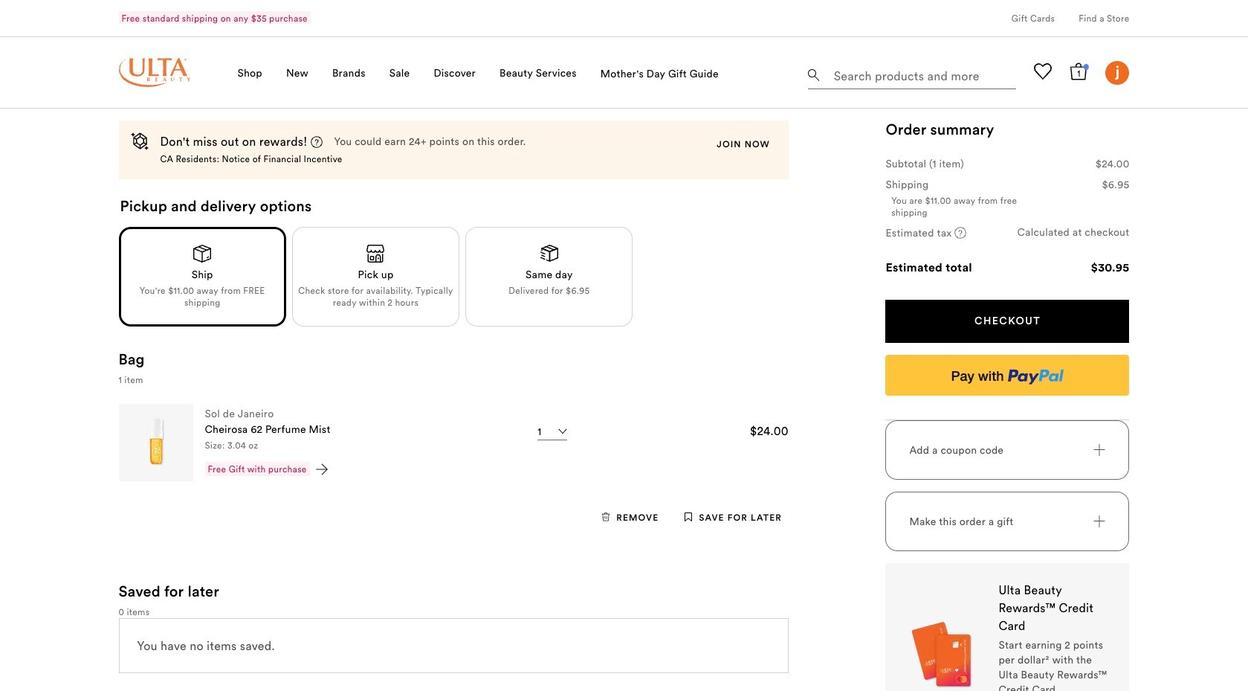 Task type: describe. For each thing, give the bounding box(es) containing it.
2 vertical spatial withiconright image
[[1095, 515, 1106, 527]]

product group
[[119, 386, 789, 547]]

learn more how tax is estimated image
[[955, 227, 967, 239]]

1 withicon image from the left
[[602, 513, 611, 522]]



Task type: locate. For each thing, give the bounding box(es) containing it.
favorites icon image
[[1035, 62, 1053, 80]]

None search field
[[809, 57, 1017, 92]]

1 vertical spatial withiconright image
[[316, 463, 328, 475]]

withiconright image inside product group
[[316, 463, 328, 475]]

0 vertical spatial withiconright image
[[1095, 444, 1106, 456]]

1 horizontal spatial withicon image
[[685, 513, 693, 522]]

withiconright image
[[1095, 444, 1106, 456], [316, 463, 328, 475], [1095, 515, 1106, 527]]

2 withicon image from the left
[[685, 513, 693, 522]]

withicon image
[[602, 513, 611, 522], [685, 513, 693, 522]]

0 horizontal spatial withicon image
[[602, 513, 611, 522]]

Search products and more search field
[[833, 60, 1013, 86]]



Task type: vqa. For each thing, say whether or not it's contained in the screenshot.
the leftmost "would"
no



